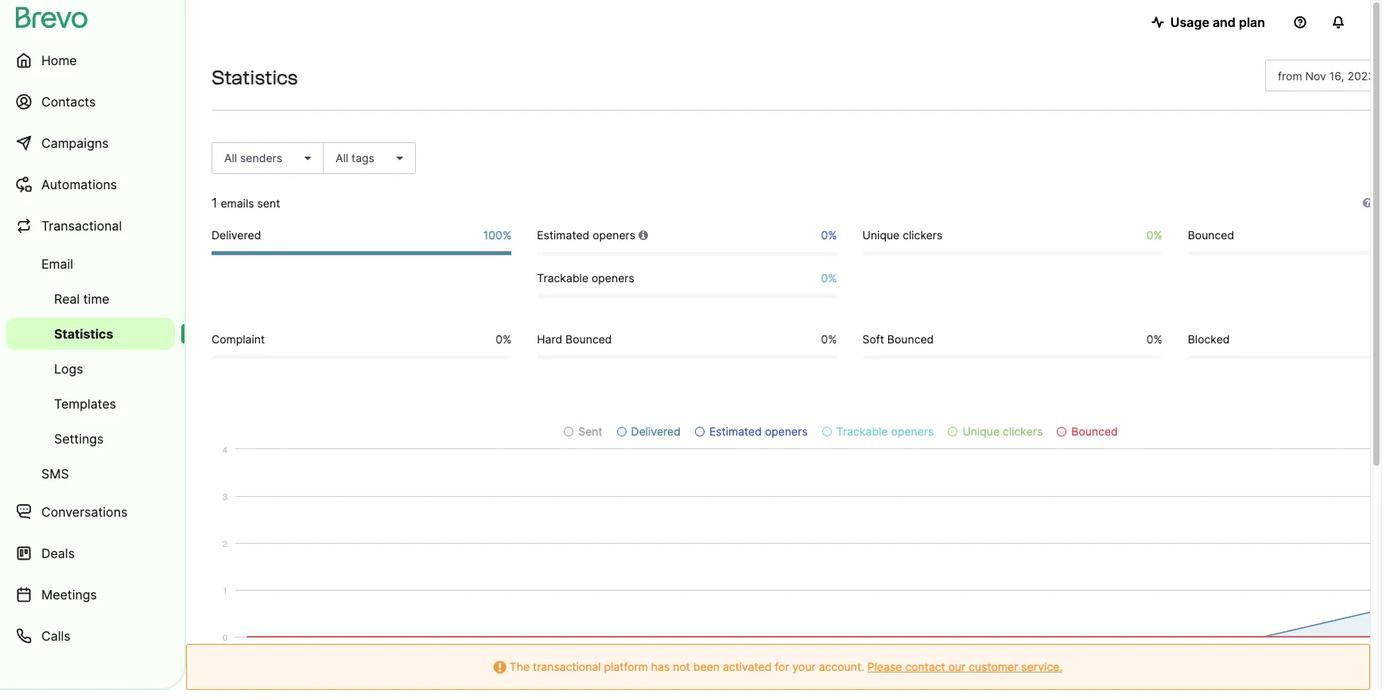 Task type: vqa. For each thing, say whether or not it's contained in the screenshot.
service.
yes



Task type: locate. For each thing, give the bounding box(es) containing it.
0 vertical spatial delivered
[[212, 228, 261, 242]]

0 vertical spatial clickers
[[903, 228, 943, 242]]

None text field
[[1266, 60, 1383, 91]]

1 horizontal spatial statistics
[[212, 66, 298, 89]]

trackable
[[537, 271, 589, 285], [837, 425, 888, 439]]

logs link
[[6, 353, 175, 385]]

all for all tags
[[336, 151, 349, 165]]

0 for soft
[[1147, 332, 1154, 346]]

has
[[651, 660, 670, 674]]

1 all from the left
[[224, 151, 237, 165]]

1 horizontal spatial trackable openers
[[837, 425, 934, 439]]

info circle image
[[639, 230, 648, 241]]

deals
[[41, 546, 75, 562]]

1 emails sent
[[212, 195, 280, 211]]

transactional
[[41, 218, 122, 234]]

0 horizontal spatial unique
[[863, 228, 900, 242]]

all inside button
[[224, 151, 237, 165]]

statistics
[[212, 66, 298, 89], [54, 326, 113, 342]]

bounced
[[1188, 228, 1235, 242], [566, 332, 612, 346], [888, 332, 934, 346], [1072, 425, 1118, 439]]

all left senders
[[224, 151, 237, 165]]

% for estimated openers
[[828, 228, 837, 242]]

sent
[[257, 197, 280, 210]]

estimated openers link
[[695, 425, 808, 439]]

trackable openers link
[[823, 425, 934, 439]]

all senders
[[224, 151, 283, 165]]

0 % for soft
[[1147, 332, 1163, 346]]

delivered
[[212, 228, 261, 242], [631, 425, 681, 439]]

0 % for unique
[[1147, 228, 1163, 242]]

0 vertical spatial trackable openers
[[537, 271, 635, 285]]

1 horizontal spatial delivered
[[631, 425, 681, 439]]

unique clickers
[[863, 228, 943, 242], [963, 425, 1043, 439]]

1 horizontal spatial all
[[336, 151, 349, 165]]

% for complaint
[[503, 332, 512, 346]]

unique
[[863, 228, 900, 242], [963, 425, 1000, 439]]

automations link
[[6, 165, 175, 204]]

statistics link
[[6, 318, 175, 350]]

0 vertical spatial estimated openers
[[537, 228, 639, 242]]

conversations link
[[6, 493, 175, 531]]

0 vertical spatial statistics
[[212, 66, 298, 89]]

0 horizontal spatial all
[[224, 151, 237, 165]]

all
[[224, 151, 237, 165], [336, 151, 349, 165]]

0 vertical spatial estimated
[[537, 228, 590, 242]]

contact
[[906, 660, 946, 674]]

home link
[[6, 41, 175, 80]]

soft bounced
[[863, 332, 934, 346]]

all senders button
[[212, 142, 324, 174]]

templates
[[54, 396, 116, 412]]

please contact our customer service. link
[[868, 660, 1063, 674]]

openers
[[593, 228, 636, 242], [592, 271, 635, 285], [765, 425, 808, 439], [892, 425, 934, 439]]

all for all senders
[[224, 151, 237, 165]]

0
[[821, 228, 828, 242], [1147, 228, 1154, 242], [821, 271, 828, 285], [496, 332, 503, 346], [821, 332, 828, 346], [1147, 332, 1154, 346]]

0 for estimated
[[821, 228, 828, 242]]

1 horizontal spatial estimated
[[710, 425, 762, 439]]

2 all from the left
[[336, 151, 349, 165]]

soft
[[863, 332, 885, 346]]

%
[[503, 228, 512, 242], [828, 228, 837, 242], [1154, 228, 1163, 242], [828, 271, 837, 285], [503, 332, 512, 346], [828, 332, 837, 346], [1154, 332, 1163, 346]]

estimated
[[537, 228, 590, 242], [710, 425, 762, 439]]

contacts link
[[6, 83, 175, 121]]

% for delivered
[[503, 228, 512, 242]]

0 vertical spatial unique
[[863, 228, 900, 242]]

estimated openers
[[537, 228, 639, 242], [710, 425, 808, 439]]

% for trackable openers
[[828, 271, 837, 285]]

your
[[793, 660, 816, 674]]

delivered down emails
[[212, 228, 261, 242]]

0 horizontal spatial trackable
[[537, 271, 589, 285]]

0 vertical spatial unique clickers
[[863, 228, 943, 242]]

all inside button
[[336, 151, 349, 165]]

1 vertical spatial unique clickers
[[963, 425, 1043, 439]]

tags
[[352, 151, 375, 165]]

templates link
[[6, 388, 175, 420]]

blocked
[[1188, 332, 1230, 346]]

0 horizontal spatial unique clickers
[[863, 228, 943, 242]]

not
[[673, 660, 690, 674]]

0 %
[[821, 228, 837, 242], [1147, 228, 1163, 242], [821, 271, 837, 285], [496, 332, 512, 346], [821, 332, 837, 346], [1147, 332, 1163, 346]]

100 %
[[484, 228, 512, 242]]

0 vertical spatial trackable
[[537, 271, 589, 285]]

1 vertical spatial delivered
[[631, 425, 681, 439]]

0 % for trackable
[[821, 271, 837, 285]]

all left tags
[[336, 151, 349, 165]]

0 horizontal spatial estimated openers
[[537, 228, 639, 242]]

service.
[[1022, 660, 1063, 674]]

1 horizontal spatial trackable
[[837, 425, 888, 439]]

our
[[949, 660, 966, 674]]

complaint
[[212, 332, 265, 346]]

0 horizontal spatial estimated
[[537, 228, 590, 242]]

0 horizontal spatial statistics
[[54, 326, 113, 342]]

all tags button
[[323, 142, 416, 174]]

1 horizontal spatial clickers
[[1003, 425, 1043, 439]]

senders
[[240, 151, 283, 165]]

platform
[[604, 660, 648, 674]]

0 for unique
[[1147, 228, 1154, 242]]

settings
[[54, 431, 104, 447]]

caret down image
[[391, 153, 403, 164]]

sent link
[[564, 425, 603, 439]]

1 vertical spatial estimated
[[710, 425, 762, 439]]

usage and plan
[[1171, 14, 1266, 30]]

1 vertical spatial trackable
[[837, 425, 888, 439]]

1 vertical spatial clickers
[[1003, 425, 1043, 439]]

activated
[[723, 660, 772, 674]]

1 horizontal spatial estimated openers
[[710, 425, 808, 439]]

trackable openers
[[537, 271, 635, 285], [837, 425, 934, 439]]

0 % for estimated
[[821, 228, 837, 242]]

usage
[[1171, 14, 1210, 30]]

for
[[775, 660, 790, 674]]

1 horizontal spatial unique
[[963, 425, 1000, 439]]

clickers
[[903, 228, 943, 242], [1003, 425, 1043, 439]]

unique clickers link
[[949, 425, 1043, 439]]

% for hard bounced
[[828, 332, 837, 346]]

email
[[41, 256, 73, 272]]

please
[[868, 660, 903, 674]]

home
[[41, 53, 77, 68]]

0 horizontal spatial clickers
[[903, 228, 943, 242]]

delivered right sent
[[631, 425, 681, 439]]

1 vertical spatial unique
[[963, 425, 1000, 439]]

caret down image
[[298, 153, 311, 164]]

account.
[[819, 660, 865, 674]]



Task type: describe. For each thing, give the bounding box(es) containing it.
contacts
[[41, 94, 96, 110]]

sent
[[579, 425, 603, 439]]

campaigns link
[[6, 124, 175, 162]]

real time link
[[6, 283, 175, 315]]

real time
[[54, 291, 109, 307]]

deals link
[[6, 535, 175, 573]]

customer
[[969, 660, 1019, 674]]

meetings
[[41, 587, 97, 603]]

meetings link
[[6, 576, 175, 614]]

real
[[54, 291, 80, 307]]

0 horizontal spatial delivered
[[212, 228, 261, 242]]

settings link
[[6, 423, 175, 455]]

1 vertical spatial trackable openers
[[837, 425, 934, 439]]

time
[[83, 291, 109, 307]]

1 vertical spatial estimated openers
[[710, 425, 808, 439]]

100
[[484, 228, 503, 242]]

email link
[[6, 248, 175, 280]]

% for soft bounced
[[1154, 332, 1163, 346]]

emails
[[221, 197, 254, 210]]

1 horizontal spatial unique clickers
[[963, 425, 1043, 439]]

calls
[[41, 629, 71, 644]]

bounced link
[[1058, 425, 1118, 439]]

delivered link
[[617, 425, 681, 439]]

0 for trackable
[[821, 271, 828, 285]]

calls link
[[6, 617, 175, 656]]

% for unique clickers
[[1154, 228, 1163, 242]]

automations
[[41, 177, 117, 193]]

hard
[[537, 332, 563, 346]]

transactional
[[533, 660, 601, 674]]

exclamation circle image
[[494, 663, 507, 674]]

conversations
[[41, 504, 128, 520]]

0 % for hard
[[821, 332, 837, 346]]

1 vertical spatial statistics
[[54, 326, 113, 342]]

the transactional platform has not been activated for your account. please contact our customer service.
[[507, 660, 1063, 674]]

all tags
[[336, 151, 375, 165]]

been
[[694, 660, 720, 674]]

logs
[[54, 361, 83, 377]]

plan
[[1239, 14, 1266, 30]]

the
[[510, 660, 530, 674]]

0 horizontal spatial trackable openers
[[537, 271, 635, 285]]

hard bounced
[[537, 332, 612, 346]]

usage and plan button
[[1139, 6, 1279, 38]]

campaigns
[[41, 135, 109, 151]]

sms link
[[6, 458, 175, 490]]

1
[[212, 195, 218, 211]]

transactional link
[[6, 207, 175, 245]]

and
[[1213, 14, 1236, 30]]

sms
[[41, 466, 69, 482]]

0 for hard
[[821, 332, 828, 346]]



